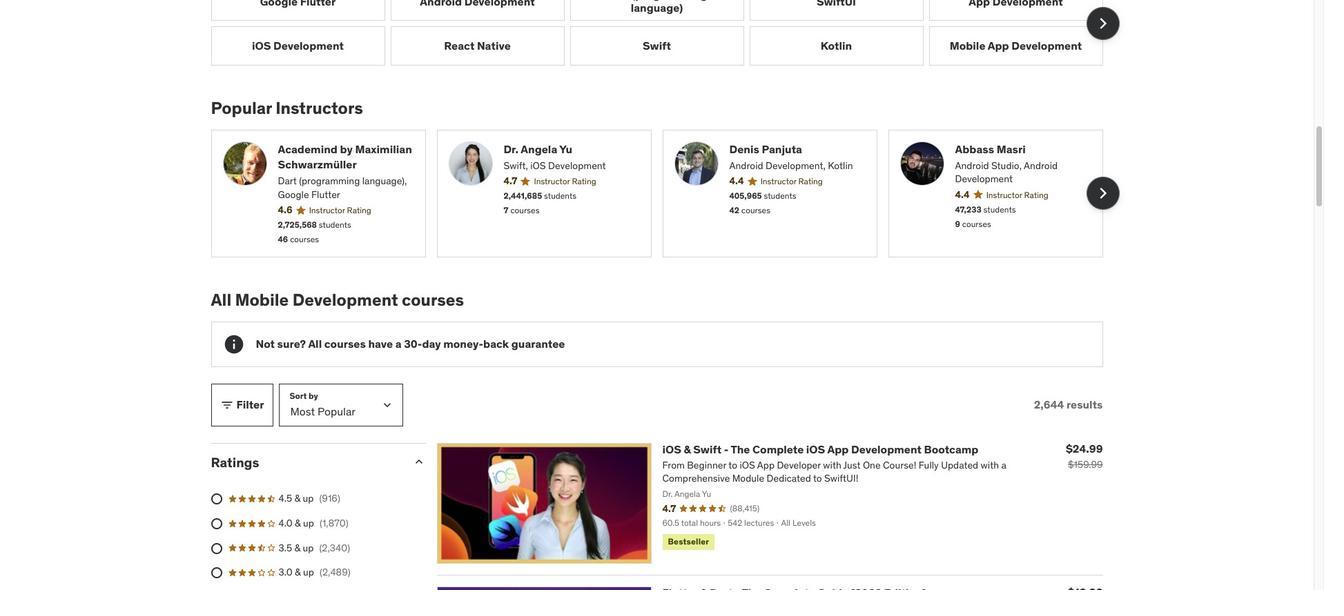 Task type: locate. For each thing, give the bounding box(es) containing it.
2,441,685 students 7 courses
[[504, 191, 577, 216]]

0 vertical spatial all
[[211, 289, 232, 311]]

android inside the denis panjuta android development, kotlin
[[730, 159, 764, 172]]

popular instructors element
[[211, 97, 1120, 258]]

1 horizontal spatial 4.4
[[956, 189, 970, 201]]

& left -
[[684, 442, 691, 456]]

sure?
[[277, 337, 306, 351]]

& right "4.5"
[[295, 493, 301, 505]]

students right 47,233 in the right top of the page
[[984, 204, 1016, 215]]

4.5 & up (916)
[[279, 493, 340, 505]]

rating down development,
[[799, 176, 823, 187]]

students
[[544, 191, 577, 201], [764, 191, 797, 201], [984, 204, 1016, 215], [319, 220, 352, 230]]

0 horizontal spatial (programming
[[299, 175, 360, 187]]

carousel element
[[211, 0, 1120, 65], [211, 130, 1120, 258]]

next image
[[1092, 13, 1114, 35]]

mobile
[[950, 39, 986, 52], [235, 289, 289, 311]]

students inside 2,441,685 students 7 courses
[[544, 191, 577, 201]]

(programming up flutter
[[299, 175, 360, 187]]

instructor down development,
[[761, 176, 797, 187]]

swift left -
[[694, 442, 722, 456]]

students right 2,441,685
[[544, 191, 577, 201]]

4.5
[[279, 493, 292, 505]]

students down development,
[[764, 191, 797, 201]]

courses inside 47,233 students 9 courses
[[963, 219, 992, 229]]

30-
[[404, 337, 422, 351]]

0 vertical spatial 4.4
[[730, 175, 744, 188]]

0 vertical spatial mobile
[[950, 39, 986, 52]]

language),
[[362, 175, 407, 187]]

2 android from the left
[[956, 159, 989, 172]]

2,725,568
[[278, 220, 317, 230]]

courses for 46
[[290, 234, 319, 245]]

instructor down flutter
[[309, 205, 345, 216]]

students inside 47,233 students 9 courses
[[984, 204, 1016, 215]]

courses
[[511, 205, 540, 216], [742, 205, 771, 216], [963, 219, 992, 229], [290, 234, 319, 245], [402, 289, 464, 311], [324, 337, 366, 351]]

1 carousel element from the top
[[211, 0, 1120, 65]]

day
[[422, 337, 441, 351]]

up right 4.0
[[303, 517, 314, 530]]

0 vertical spatial small image
[[220, 398, 234, 412]]

0 vertical spatial dart
[[607, 0, 630, 1]]

not
[[256, 337, 275, 351]]

1 vertical spatial swift
[[694, 442, 722, 456]]

swift down the dart (programming language) link
[[643, 39, 671, 52]]

instructor rating for schwarzmüller
[[309, 205, 371, 216]]

up right 3.5
[[303, 542, 314, 554]]

1 vertical spatial app
[[828, 442, 849, 456]]

dart (programming language) link
[[570, 0, 744, 21]]

up
[[303, 493, 314, 505], [303, 517, 314, 530], [303, 542, 314, 554], [303, 567, 314, 579]]

instructor rating down studio,
[[987, 190, 1049, 200]]

rating for schwarzmüller
[[347, 205, 371, 216]]

have
[[368, 337, 393, 351]]

swift
[[643, 39, 671, 52], [694, 442, 722, 456]]

students down flutter
[[319, 220, 352, 230]]

1 vertical spatial mobile
[[235, 289, 289, 311]]

money-
[[444, 337, 484, 351]]

instructor
[[534, 176, 570, 187], [761, 176, 797, 187], [987, 190, 1023, 200], [309, 205, 345, 216]]

0 horizontal spatial android
[[730, 159, 764, 172]]

2 horizontal spatial android
[[1024, 159, 1058, 172]]

instructor rating for swift,
[[534, 176, 596, 187]]

up for 4.5 & up
[[303, 493, 314, 505]]

rating
[[572, 176, 596, 187], [799, 176, 823, 187], [1025, 190, 1049, 200], [347, 205, 371, 216]]

denis panjuta android development, kotlin
[[730, 142, 853, 172]]

studio,
[[992, 159, 1022, 172]]

android down abbass at the right
[[956, 159, 989, 172]]

4.4 for abbass masri
[[956, 189, 970, 201]]

courses down 405,965
[[742, 205, 771, 216]]

4.4
[[730, 175, 744, 188], [956, 189, 970, 201]]

kotlin
[[821, 39, 852, 52], [828, 159, 853, 172]]

small image
[[220, 398, 234, 412], [412, 455, 426, 469]]

$24.99
[[1066, 442, 1103, 456]]

denis
[[730, 142, 760, 156]]

react
[[444, 39, 475, 52]]

all
[[211, 289, 232, 311], [308, 337, 322, 351]]

abbass
[[956, 142, 995, 156]]

google
[[278, 188, 309, 201]]

& right 4.0
[[295, 517, 301, 530]]

dart inside academind by maximilian schwarzmüller dart (programming language), google flutter
[[278, 175, 297, 187]]

(2,489)
[[320, 567, 351, 579]]

instructor rating down dr. angela yu swift, ios development
[[534, 176, 596, 187]]

carousel element containing dart (programming language)
[[211, 0, 1120, 65]]

academind
[[278, 142, 338, 156]]

(2,340)
[[319, 542, 350, 554]]

instructor up 2,441,685 students 7 courses
[[534, 176, 570, 187]]

android
[[730, 159, 764, 172], [956, 159, 989, 172], [1024, 159, 1058, 172]]

1 horizontal spatial app
[[988, 39, 1010, 52]]

1 android from the left
[[730, 159, 764, 172]]

app inside carousel element
[[988, 39, 1010, 52]]

app
[[988, 39, 1010, 52], [828, 442, 849, 456]]

3.5 & up (2,340)
[[279, 542, 350, 554]]

1 horizontal spatial android
[[956, 159, 989, 172]]

3.0 & up (2,489)
[[279, 567, 351, 579]]

ios left -
[[663, 442, 682, 456]]

rating down 'abbass masri android studio, android development'
[[1025, 190, 1049, 200]]

1 vertical spatial all
[[308, 337, 322, 351]]

0 horizontal spatial 4.4
[[730, 175, 744, 188]]

small image inside filter button
[[220, 398, 234, 412]]

& right 3.5
[[295, 542, 301, 554]]

instructor for schwarzmüller
[[309, 205, 345, 216]]

4.7
[[504, 175, 518, 188]]

& right the 3.0
[[295, 567, 301, 579]]

& for 4.5
[[295, 493, 301, 505]]

4.4 for denis panjuta
[[730, 175, 744, 188]]

ios down the 'angela'
[[531, 159, 546, 172]]

courses for development
[[402, 289, 464, 311]]

0 vertical spatial kotlin
[[821, 39, 852, 52]]

0 horizontal spatial small image
[[220, 398, 234, 412]]

instructor rating down flutter
[[309, 205, 371, 216]]

instructor rating down development,
[[761, 176, 823, 187]]

instructor for development,
[[761, 176, 797, 187]]

instructor rating
[[534, 176, 596, 187], [761, 176, 823, 187], [987, 190, 1049, 200], [309, 205, 371, 216]]

courses inside the 2,725,568 students 46 courses
[[290, 234, 319, 245]]

1 vertical spatial 4.4
[[956, 189, 970, 201]]

1 vertical spatial (programming
[[299, 175, 360, 187]]

courses down 47,233 in the right top of the page
[[963, 219, 992, 229]]

4.4 up 47,233 in the right top of the page
[[956, 189, 970, 201]]

4.4 up 405,965
[[730, 175, 744, 188]]

up left (916)
[[303, 493, 314, 505]]

ios
[[252, 39, 271, 52], [531, 159, 546, 172], [663, 442, 682, 456], [807, 442, 826, 456]]

0 vertical spatial (programming
[[632, 0, 708, 1]]

up right the 3.0
[[303, 567, 314, 579]]

kotlin inside the denis panjuta android development, kotlin
[[828, 159, 853, 172]]

1 horizontal spatial all
[[308, 337, 322, 351]]

filter button
[[211, 384, 273, 427]]

the
[[731, 442, 750, 456]]

rating for development,
[[799, 176, 823, 187]]

1 horizontal spatial small image
[[412, 455, 426, 469]]

2 carousel element from the top
[[211, 130, 1120, 258]]

denis panjuta link
[[730, 141, 866, 157]]

courses left the have
[[324, 337, 366, 351]]

swift,
[[504, 159, 528, 172]]

dart up 'google'
[[278, 175, 297, 187]]

(programming
[[632, 0, 708, 1], [299, 175, 360, 187]]

(programming up swift link on the top of the page
[[632, 0, 708, 1]]

courses down 2,441,685
[[511, 205, 540, 216]]

0 vertical spatial carousel element
[[211, 0, 1120, 65]]

academind by maximilian schwarzmüller dart (programming language), google flutter
[[278, 142, 412, 201]]

(programming inside academind by maximilian schwarzmüller dart (programming language), google flutter
[[299, 175, 360, 187]]

courses inside 2,441,685 students 7 courses
[[511, 205, 540, 216]]

instructor up 47,233 students 9 courses
[[987, 190, 1023, 200]]

1 vertical spatial small image
[[412, 455, 426, 469]]

4.6
[[278, 204, 293, 217]]

1 vertical spatial carousel element
[[211, 130, 1120, 258]]

students inside 405,965 students 42 courses
[[764, 191, 797, 201]]

android down abbass masri link
[[1024, 159, 1058, 172]]

rating down dr. angela yu link
[[572, 176, 596, 187]]

development
[[274, 39, 344, 52], [1012, 39, 1082, 52], [548, 159, 606, 172], [956, 173, 1013, 185], [293, 289, 398, 311], [852, 442, 922, 456]]

0 horizontal spatial app
[[828, 442, 849, 456]]

0 horizontal spatial swift
[[643, 39, 671, 52]]

courses up day
[[402, 289, 464, 311]]

&
[[684, 442, 691, 456], [295, 493, 301, 505], [295, 517, 301, 530], [295, 542, 301, 554], [295, 567, 301, 579]]

1 horizontal spatial dart
[[607, 0, 630, 1]]

courses inside 405,965 students 42 courses
[[742, 205, 771, 216]]

1 vertical spatial dart
[[278, 175, 297, 187]]

0 horizontal spatial dart
[[278, 175, 297, 187]]

android down denis
[[730, 159, 764, 172]]

1 horizontal spatial (programming
[[632, 0, 708, 1]]

dart
[[607, 0, 630, 1], [278, 175, 297, 187]]

0 vertical spatial app
[[988, 39, 1010, 52]]

rating for studio,
[[1025, 190, 1049, 200]]

rating down language),
[[347, 205, 371, 216]]

1 horizontal spatial mobile
[[950, 39, 986, 52]]

(programming inside dart (programming language)
[[632, 0, 708, 1]]

swift link
[[570, 26, 744, 65]]

2,725,568 students 46 courses
[[278, 220, 352, 245]]

students inside the 2,725,568 students 46 courses
[[319, 220, 352, 230]]

dart left language)
[[607, 0, 630, 1]]

mobile inside carousel element
[[950, 39, 986, 52]]

instructor rating for development,
[[761, 176, 823, 187]]

1 vertical spatial kotlin
[[828, 159, 853, 172]]

students for swift,
[[544, 191, 577, 201]]

up for 4.0 & up
[[303, 517, 314, 530]]

0 vertical spatial swift
[[643, 39, 671, 52]]

405,965 students 42 courses
[[730, 191, 797, 216]]

$24.99 $159.99
[[1066, 442, 1103, 471]]

instructor rating for studio,
[[987, 190, 1049, 200]]

courses down 2,725,568
[[290, 234, 319, 245]]



Task type: describe. For each thing, give the bounding box(es) containing it.
carousel element containing academind by maximilian schwarzmüller
[[211, 130, 1120, 258]]

& for 4.0
[[295, 517, 301, 530]]

abbass masri link
[[956, 141, 1092, 157]]

405,965
[[730, 191, 762, 201]]

courses for 9
[[963, 219, 992, 229]]

flutter
[[311, 188, 340, 201]]

panjuta
[[762, 142, 803, 156]]

courses for 42
[[742, 205, 771, 216]]

yu
[[560, 142, 573, 156]]

ios right complete
[[807, 442, 826, 456]]

0 horizontal spatial all
[[211, 289, 232, 311]]

development inside 'abbass masri android studio, android development'
[[956, 173, 1013, 185]]

46
[[278, 234, 288, 245]]

ios & swift - the complete ios app development bootcamp
[[663, 442, 979, 456]]

maximilian
[[355, 142, 412, 156]]

results
[[1067, 398, 1103, 412]]

ios inside dr. angela yu swift, ios development
[[531, 159, 546, 172]]

dart (programming language)
[[607, 0, 708, 15]]

$159.99
[[1068, 458, 1103, 471]]

instructor for studio,
[[987, 190, 1023, 200]]

by
[[340, 142, 353, 156]]

complete
[[753, 442, 804, 456]]

2,644 results status
[[1034, 398, 1103, 412]]

instructor for swift,
[[534, 176, 570, 187]]

courses for 7
[[511, 205, 540, 216]]

47,233 students 9 courses
[[956, 204, 1016, 229]]

next image
[[1092, 182, 1114, 205]]

development inside dr. angela yu swift, ios development
[[548, 159, 606, 172]]

9
[[956, 219, 961, 229]]

rating for swift,
[[572, 176, 596, 187]]

ios development link
[[211, 26, 385, 65]]

2,644
[[1034, 398, 1065, 412]]

3.0
[[279, 567, 293, 579]]

47,233
[[956, 204, 982, 215]]

masri
[[997, 142, 1026, 156]]

popular
[[211, 97, 272, 119]]

up for 3.0 & up
[[303, 567, 314, 579]]

react native
[[444, 39, 511, 52]]

bootcamp
[[925, 442, 979, 456]]

students for development,
[[764, 191, 797, 201]]

native
[[477, 39, 511, 52]]

up for 3.5 & up
[[303, 542, 314, 554]]

dr.
[[504, 142, 519, 156]]

development,
[[766, 159, 826, 172]]

swift inside carousel element
[[643, 39, 671, 52]]

ratings
[[211, 454, 259, 471]]

4.0 & up (1,870)
[[279, 517, 349, 530]]

not sure? all courses have a 30-day money-back guarantee
[[256, 337, 565, 351]]

42
[[730, 205, 740, 216]]

& for 3.0
[[295, 567, 301, 579]]

mobile app development link
[[929, 26, 1103, 65]]

students for studio,
[[984, 204, 1016, 215]]

ios & swift - the complete ios app development bootcamp link
[[663, 442, 979, 456]]

instructors
[[276, 97, 363, 119]]

2,441,685
[[504, 191, 542, 201]]

3 android from the left
[[1024, 159, 1058, 172]]

dr. angela yu swift, ios development
[[504, 142, 606, 172]]

kotlin link
[[750, 26, 924, 65]]

android for denis
[[730, 159, 764, 172]]

filter
[[237, 398, 264, 412]]

popular instructors
[[211, 97, 363, 119]]

3.5
[[279, 542, 292, 554]]

0 horizontal spatial mobile
[[235, 289, 289, 311]]

academind by maximilian schwarzmüller link
[[278, 141, 414, 172]]

dart inside dart (programming language)
[[607, 0, 630, 1]]

android for abbass
[[956, 159, 989, 172]]

react native link
[[391, 26, 565, 65]]

2,644 results
[[1034, 398, 1103, 412]]

all mobile development courses
[[211, 289, 464, 311]]

angela
[[521, 142, 558, 156]]

courses for all
[[324, 337, 366, 351]]

students for schwarzmüller
[[319, 220, 352, 230]]

ratings button
[[211, 454, 401, 471]]

1 horizontal spatial swift
[[694, 442, 722, 456]]

schwarzmüller
[[278, 157, 357, 171]]

(916)
[[319, 493, 340, 505]]

4.0
[[279, 517, 293, 530]]

7
[[504, 205, 509, 216]]

& for 3.5
[[295, 542, 301, 554]]

& for ios
[[684, 442, 691, 456]]

language)
[[631, 1, 683, 15]]

mobile app development
[[950, 39, 1082, 52]]

ios development
[[252, 39, 344, 52]]

dr. angela yu link
[[504, 141, 640, 157]]

(1,870)
[[320, 517, 349, 530]]

ios up popular
[[252, 39, 271, 52]]

-
[[724, 442, 729, 456]]

a
[[396, 337, 402, 351]]

guarantee
[[512, 337, 565, 351]]

abbass masri android studio, android development
[[956, 142, 1058, 185]]

back
[[483, 337, 509, 351]]



Task type: vqa. For each thing, say whether or not it's contained in the screenshot.
the 'how to play the cajon: for beginners'
no



